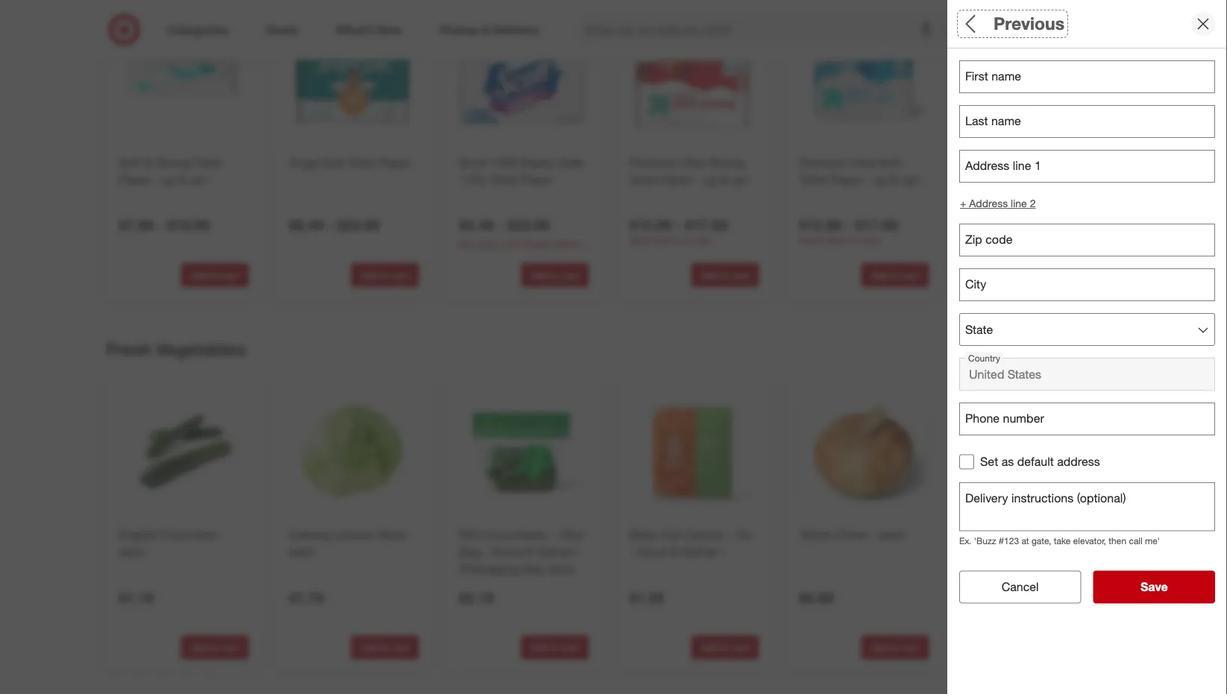 Task type: locate. For each thing, give the bounding box(es) containing it.
ultra for soft
[[850, 156, 875, 170]]

ultra inside premium ultra soft toilet paper - up & up™
[[850, 156, 875, 170]]

only for only at
[[1091, 458, 1112, 471]]

1 vertical spatial only
[[1091, 458, 1112, 471]]

1 horizontal spatial $12.99 - $17.99 select items on sale
[[799, 217, 898, 246]]

1lb down 'vine' in the right top of the page
[[1091, 159, 1108, 174]]

toast
[[1143, 407, 1173, 421]]

1 horizontal spatial $12.99
[[799, 217, 842, 234]]

(packaging
[[459, 562, 518, 577]]

previous
[[994, 13, 1065, 34]]

up™
[[190, 173, 210, 187], [731, 173, 751, 187], [901, 173, 921, 187], [1071, 173, 1091, 187]]

soft & strong toilet paper - up & up™ link
[[119, 154, 246, 189]]

scott 1000 septic-safe 1-ply toilet paper
[[459, 156, 584, 187]]

Set as default address checkbox
[[959, 455, 974, 470]]

on
[[681, 235, 691, 246], [851, 235, 862, 246]]

generic shipt shopper carrying bags image
[[997, 75, 1178, 280]]

to for premium ultra soft toilet paper - up & up™
[[891, 270, 899, 281]]

only
[[1091, 176, 1112, 189], [1091, 458, 1112, 471], [1091, 605, 1112, 618]]

$17.99
[[685, 217, 728, 234], [855, 217, 898, 234]]

only inside classic caesar salad kit - 10.3oz - good & gather™ only at ¬
[[1091, 605, 1112, 618]]

default
[[1017, 455, 1054, 469]]

each
[[879, 528, 905, 543], [1056, 528, 1082, 543], [119, 545, 145, 560], [289, 545, 315, 560]]

2 select from the left
[[799, 235, 825, 246]]

select for premium ultra strong toilet paper - up & up™
[[629, 235, 655, 246]]

on down premium ultra soft toilet paper - up & up™
[[851, 235, 862, 246]]

soft & strong toilet paper - up & up™
[[119, 156, 222, 187]]

1 vertical spatial 1lb
[[1099, 283, 1116, 298]]

toilet inside premium ultra soft toilet paper - up & up™
[[799, 173, 827, 187]]

1 on from the left
[[681, 235, 691, 246]]

3 soft from the left
[[879, 156, 901, 170]]

add
[[191, 270, 208, 281], [361, 270, 378, 281], [531, 270, 548, 281], [701, 270, 718, 281], [871, 270, 888, 281], [1041, 270, 1058, 281], [1195, 323, 1214, 336], [992, 331, 1011, 345], [191, 642, 208, 654], [361, 642, 378, 654], [531, 642, 548, 654], [701, 642, 718, 654], [871, 642, 888, 654]]

kit inside classic caesar salad kit - 10.3oz - good & gather™ only at ¬
[[1126, 572, 1142, 586]]

1 vertical spatial baby-
[[629, 528, 661, 543]]

1 horizontal spatial premium
[[799, 156, 847, 170]]

0 horizontal spatial baby-cut carrots - 1lb - good & gather™ link
[[629, 527, 756, 561]]

1 horizontal spatial 1000
[[969, 156, 996, 170]]

baby-cut carrots - 1lb - good & gather™ image
[[959, 265, 1082, 387], [959, 265, 1082, 387], [626, 385, 759, 518], [626, 385, 759, 518]]

to for iceberg lettuce head - each
[[380, 642, 389, 654]]

add for mini cucumbers - 16oz bag - good & gather™ (packaging may vary)
[[531, 642, 548, 654]]

1 ultra from the left
[[680, 156, 705, 170]]

each down the iceberg
[[289, 545, 315, 560]]

sale for strong
[[694, 235, 710, 246]]

sale for soft
[[864, 235, 880, 246]]

up for premium ultra strong toilet paper - up & up™
[[703, 173, 717, 187]]

mini cucumbers - 16oz bag - good & gather™ (packaging may vary) image
[[456, 385, 589, 518], [456, 385, 589, 518]]

cart for $0.89
[[902, 642, 919, 654]]

up for premium ultra soft toilet paper - up & up™
[[873, 173, 887, 187]]

1 horizontal spatial items
[[827, 235, 849, 246]]

1 soft from the left
[[119, 156, 141, 170]]

add to cart button for $7.99 - $19.99
[[181, 264, 249, 288]]

1000 sheets per roll toilet paper - up & up™ link
[[969, 154, 1096, 189]]

2 ultra from the left
[[850, 156, 875, 170]]

elevator,
[[1073, 535, 1106, 546]]

$12.99 down premium ultra soft toilet paper - up & up™
[[799, 217, 842, 234]]

$12.99 - $17.99 select items on sale down premium ultra strong toilet paper - up & up™
[[629, 217, 728, 246]]

0 horizontal spatial select
[[629, 235, 655, 246]]

classic caesar salad kit - 10.3oz - good & gather™ image
[[959, 554, 1082, 676], [959, 554, 1082, 676]]

0 horizontal spatial fresh
[[106, 339, 152, 360]]

1 vertical spatial deliver
[[992, 313, 1039, 330]]

1 up™ from the left
[[190, 173, 210, 187]]

4 up from the left
[[1043, 173, 1057, 187]]

availability
[[1112, 331, 1160, 345]]

sale down the premium ultra soft toilet paper - up & up™ link
[[864, 235, 880, 246]]

¬ inside classic caesar salad kit - 10.3oz - good & gather™ only at ¬
[[1127, 605, 1136, 619]]

$17.99 for soft
[[855, 217, 898, 234]]

0 vertical spatial address
[[1028, 331, 1066, 345]]

fresh vegetables dialog
[[947, 0, 1227, 694]]

only up $3.99
[[1091, 458, 1112, 471]]

previous dialog
[[947, 0, 1227, 694]]

to for yellow onion - each
[[891, 642, 899, 654]]

save
[[1140, 580, 1168, 595]]

cart for $1.19
[[221, 642, 239, 654]]

2 up from the left
[[703, 173, 717, 187]]

2 $12.99 - $17.99 select items on sale from the left
[[799, 217, 898, 246]]

0 vertical spatial baby-cut carrots - 1lb - good & gather™ link
[[1091, 265, 1195, 316]]

salad inside avocado toast chopped salad kit - 13.85oz - good & gather™
[[1146, 424, 1178, 439]]

1 horizontal spatial $1.29
[[1091, 334, 1116, 347]]

none telephone field inside previous "dialog"
[[959, 403, 1215, 436]]

1 horizontal spatial soft
[[323, 156, 345, 170]]

scott 1000 septic-safe 1-ply toilet paper image
[[456, 13, 589, 146], [456, 13, 589, 146]]

up for soft & strong toilet paper - up & up™
[[162, 173, 176, 187]]

kit up only at
[[1091, 441, 1106, 456]]

same
[[989, 13, 1035, 34]]

1 horizontal spatial sale
[[864, 235, 880, 246]]

address down to: on the top
[[1028, 331, 1066, 345]]

at down classic caesar salad kit - 10.3oz - good & gather™ link
[[1115, 605, 1124, 618]]

items for premium ultra soft toilet paper - up & up™
[[827, 235, 849, 246]]

premium ultra strong toilet paper - up & up™ image
[[626, 13, 759, 146], [626, 13, 759, 146]]

add to cart
[[191, 270, 239, 281], [361, 270, 409, 281], [531, 270, 579, 281], [701, 270, 749, 281], [871, 270, 919, 281], [1041, 270, 1089, 281], [191, 642, 239, 654], [361, 642, 409, 654], [531, 642, 579, 654], [701, 642, 749, 654], [871, 642, 919, 654]]

ultra inside premium ultra strong toilet paper - up & up™
[[680, 156, 705, 170]]

only inside only at ¬
[[1091, 176, 1112, 189]]

kit down caesar
[[1126, 572, 1142, 586]]

0 horizontal spatial $17.99
[[685, 217, 728, 234]]

1 horizontal spatial select
[[799, 235, 825, 246]]

$3.79 - $13.99
[[969, 217, 1060, 234]]

0 horizontal spatial 1000
[[491, 156, 518, 170]]

2 strong from the left
[[709, 156, 744, 170]]

ultra for strong
[[680, 156, 705, 170]]

2 $17.99 from the left
[[855, 217, 898, 234]]

each for $0.89
[[879, 528, 905, 543]]

2 premium from the left
[[799, 156, 847, 170]]

& inside classic caesar salad kit - 10.3oz - good & gather™ only at ¬
[[1133, 589, 1141, 603]]

it
[[1129, 224, 1135, 235]]

0 horizontal spatial on
[[681, 235, 691, 246]]

$12.99 down premium ultra strong toilet paper - up & up™
[[629, 217, 672, 234]]

& inside avocado toast chopped salad kit - 13.85oz - good & gather™
[[1125, 458, 1133, 473]]

to for soft & strong toilet paper - up & up™
[[210, 270, 219, 281]]

up inside premium ultra soft toilet paper - up & up™
[[873, 173, 887, 187]]

yellow onion - each image
[[796, 385, 929, 518], [796, 385, 929, 518]]

deliver for to:
[[992, 313, 1039, 330]]

up inside premium ultra strong toilet paper - up & up™
[[703, 173, 717, 187]]

salad down toast
[[1146, 424, 1178, 439]]

at inside classic caesar salad kit - 10.3oz - good & gather™ only at ¬
[[1115, 605, 1124, 618]]

scott
[[459, 156, 488, 170]]

0 vertical spatial cut
[[1124, 266, 1144, 280]]

premium inside premium ultra soft toilet paper - up & up™
[[799, 156, 847, 170]]

cart for $1.79
[[391, 642, 409, 654]]

cart for $2.19
[[562, 642, 579, 654]]

0 horizontal spatial premium
[[629, 156, 677, 170]]

0 vertical spatial carrots
[[1148, 266, 1190, 280]]

each right onion
[[879, 528, 905, 543]]

add for angel soft toilet paper
[[361, 270, 378, 281]]

$3.99
[[1091, 475, 1116, 488]]

1 horizontal spatial salad
[[1146, 424, 1178, 439]]

1 vertical spatial vegetables
[[156, 339, 246, 360]]

2 1000 from the left
[[969, 156, 996, 170]]

3 up from the left
[[873, 173, 887, 187]]

$12.99 - $17.99 select items on sale down premium ultra soft toilet paper - up & up™
[[799, 217, 898, 246]]

cut
[[1124, 266, 1144, 280], [661, 528, 680, 543]]

1 horizontal spatial vegetables
[[1009, 13, 1099, 34]]

1 vertical spatial address
[[1057, 455, 1100, 469]]

1 strong from the left
[[155, 156, 191, 170]]

2 items from the left
[[827, 235, 849, 246]]

deliver inside deliver to: add an address to check availability
[[992, 313, 1039, 330]]

up inside soft & strong toilet paper - up & up™
[[162, 173, 176, 187]]

items down premium ultra soft toilet paper - up & up™
[[827, 235, 849, 246]]

1000 sheets per roll toilet paper - up & up™ image
[[966, 13, 1099, 146], [966, 13, 1099, 146]]

1000 left sheets
[[969, 156, 996, 170]]

angel soft toilet paper image
[[286, 13, 419, 146], [286, 13, 419, 146]]

address up $3.99
[[1057, 455, 1100, 469]]

add to cart button for $2.19
[[521, 636, 589, 660]]

delivery
[[1076, 13, 1143, 34]]

deliver left it at the right of the page
[[1097, 224, 1127, 235]]

1 vertical spatial carrots
[[684, 528, 723, 543]]

1 only from the top
[[1091, 176, 1112, 189]]

0 vertical spatial only
[[1091, 176, 1112, 189]]

mini
[[459, 528, 481, 543]]

kit inside avocado toast chopped salad kit - 13.85oz - good & gather™
[[1091, 441, 1106, 456]]

1 vertical spatial kit
[[1126, 572, 1142, 586]]

2 soft from the left
[[323, 156, 345, 170]]

avocado toast chopped salad kit - 13.85oz - good & gather™ link
[[1091, 406, 1195, 473]]

$17.99 down the premium ultra soft toilet paper - up & up™ link
[[855, 217, 898, 234]]

1 vertical spatial baby-cut carrots - 1lb - good & gather™
[[629, 528, 751, 560]]

ultra
[[680, 156, 705, 170], [850, 156, 875, 170]]

1000 right scott
[[491, 156, 518, 170]]

0 horizontal spatial salad
[[1091, 572, 1122, 586]]

1 vertical spatial cut
[[661, 528, 680, 543]]

0 horizontal spatial items
[[657, 235, 679, 246]]

0 horizontal spatial kit
[[1091, 441, 1106, 456]]

1 $12.99 - $17.99 select items on sale from the left
[[629, 217, 728, 246]]

septic-
[[521, 156, 560, 170]]

None telephone field
[[959, 224, 1215, 257]]

to
[[210, 270, 219, 281], [380, 270, 389, 281], [550, 270, 559, 281], [721, 270, 729, 281], [891, 270, 899, 281], [1061, 270, 1069, 281], [1069, 331, 1078, 345], [210, 642, 219, 654], [380, 642, 389, 654], [550, 642, 559, 654], [721, 642, 729, 654], [891, 642, 899, 654]]

0 horizontal spatial strong
[[155, 156, 191, 170]]

to for angel soft toilet paper
[[380, 270, 389, 281]]

+ address line 2 link
[[959, 195, 1036, 212]]

None text field
[[959, 60, 1215, 93], [959, 269, 1215, 301], [959, 358, 1215, 391], [959, 60, 1215, 93], [959, 269, 1215, 301], [959, 358, 1215, 391]]

avocado toast chopped salad kit - 13.85oz - good & gather™ image
[[959, 406, 1082, 528], [959, 406, 1082, 528]]

0 vertical spatial kit
[[1091, 441, 1106, 456]]

0 vertical spatial $1.29
[[1091, 334, 1116, 347]]

0 vertical spatial vegetables
[[1009, 13, 1099, 34]]

only down 'vine' in the right top of the page
[[1091, 176, 1112, 189]]

0 horizontal spatial ultra
[[680, 156, 705, 170]]

toilet inside 1000 sheets per roll toilet paper - up & up™
[[969, 173, 997, 187]]

1 $12.99 from the left
[[629, 217, 672, 234]]

ex. 'buzz #123 at gate, take elevator, then call me'
[[959, 535, 1160, 546]]

$12.99 for premium ultra strong toilet paper - up & up™
[[629, 217, 672, 234]]

baby-cut carrots - 1lb - good & gather™ inside the fresh vegetables dialog
[[1091, 266, 1190, 315]]

1 ¬ from the top
[[1127, 175, 1136, 190]]

premium ultra strong toilet paper - up & up™
[[629, 156, 751, 187]]

gather™ inside classic caesar salad kit - 10.3oz - good & gather™ only at ¬
[[1144, 589, 1191, 603]]

up inside 1000 sheets per roll toilet paper - up & up™
[[1043, 173, 1057, 187]]

2 only from the top
[[1091, 458, 1112, 471]]

1 items from the left
[[657, 235, 679, 246]]

each inside iceberg lettuce head - each
[[289, 545, 315, 560]]

2 on from the left
[[851, 235, 862, 246]]

iceberg lettuce head - each image
[[286, 385, 419, 518], [286, 385, 419, 518]]

2 sale from the left
[[864, 235, 880, 246]]

each for $0.99
[[1056, 528, 1082, 543]]

& inside premium ultra strong toilet paper - up & up™
[[720, 173, 728, 187]]

head
[[376, 528, 405, 543]]

1 vertical spatial salad
[[1091, 572, 1122, 586]]

russet potato - each image
[[966, 385, 1099, 518], [966, 385, 1099, 518]]

0 horizontal spatial deliver
[[992, 313, 1039, 330]]

strong inside soft & strong toilet paper - up & up™
[[155, 156, 191, 170]]

$5.49
[[459, 217, 494, 234]]

to:
[[1043, 313, 1060, 330]]

premium ultra soft toilet paper - up & up™ image
[[796, 13, 929, 146], [796, 13, 929, 146]]

2 $12.99 from the left
[[799, 217, 842, 234]]

address
[[1028, 331, 1066, 345], [1057, 455, 1100, 469]]

up™ inside premium ultra soft toilet paper - up & up™
[[901, 173, 921, 187]]

up™ inside 1000 sheets per roll toilet paper - up & up™
[[1071, 173, 1091, 187]]

fresh
[[959, 13, 1005, 34], [106, 339, 152, 360]]

carrots
[[1148, 266, 1190, 280], [684, 528, 723, 543]]

onion
[[836, 528, 868, 543]]

& inside organic on-the- vine tomatoes - 1lb - good & gather™
[[1153, 159, 1162, 174]]

'buzz
[[974, 535, 996, 546]]

0 vertical spatial ¬
[[1127, 175, 1136, 190]]

0 horizontal spatial soft
[[119, 156, 141, 170]]

cart for $6.49 - $23.99
[[391, 270, 409, 281]]

1 up from the left
[[162, 173, 176, 187]]

add for premium ultra strong toilet paper - up & up™
[[701, 270, 718, 281]]

add to cart button
[[181, 264, 249, 288], [351, 264, 419, 288], [521, 264, 589, 288], [691, 264, 759, 288], [861, 264, 929, 288], [1031, 264, 1099, 288], [181, 636, 249, 660], [351, 636, 419, 660], [521, 636, 589, 660], [691, 636, 759, 660], [861, 636, 929, 660]]

on for strong
[[681, 235, 691, 246]]

salad down classic on the bottom right
[[1091, 572, 1122, 586]]

each for $1.19
[[119, 545, 145, 560]]

0 horizontal spatial vegetables
[[156, 339, 246, 360]]

$3.79
[[969, 217, 1004, 234]]

1 vertical spatial baby-cut carrots - 1lb - good & gather™ link
[[629, 527, 756, 561]]

0 vertical spatial deliver
[[1097, 224, 1127, 235]]

strong for ultra
[[709, 156, 744, 170]]

as
[[1002, 455, 1014, 469]]

line
[[1011, 197, 1027, 210]]

add for iceberg lettuce head - each
[[361, 642, 378, 654]]

an
[[1014, 331, 1026, 345]]

0 vertical spatial fresh
[[959, 13, 1005, 34]]

1000 sheets per roll toilet paper - up & up™
[[969, 156, 1091, 187]]

premium inside premium ultra strong toilet paper - up & up™
[[629, 156, 677, 170]]

$2.19
[[459, 590, 494, 607]]

bag
[[459, 545, 481, 560]]

check
[[1081, 331, 1109, 345]]

search button
[[937, 13, 972, 49]]

up™ inside premium ultra strong toilet paper - up & up™
[[731, 173, 751, 187]]

0 vertical spatial baby-cut carrots - 1lb - good & gather™
[[1091, 266, 1190, 315]]

each right 'gate,' at the right
[[1056, 528, 1082, 543]]

$23.99
[[337, 217, 380, 234]]

$17.99 for strong
[[685, 217, 728, 234]]

0 horizontal spatial sale
[[694, 235, 710, 246]]

vegetables inside dialog
[[1009, 13, 1099, 34]]

add to cart for $7.99 - $19.99
[[191, 270, 239, 281]]

premium
[[629, 156, 677, 170], [799, 156, 847, 170]]

1 horizontal spatial ultra
[[850, 156, 875, 170]]

1 $17.99 from the left
[[685, 217, 728, 234]]

at left 'gate,' at the right
[[1022, 535, 1029, 546]]

deliver inside button
[[1097, 224, 1127, 235]]

deliver it
[[1097, 224, 1135, 235]]

english
[[119, 528, 158, 543]]

add to cart button for $1.29
[[691, 636, 759, 660]]

1 horizontal spatial cut
[[1124, 266, 1144, 280]]

1 select from the left
[[629, 235, 655, 246]]

good
[[1119, 159, 1150, 174], [1127, 283, 1158, 298], [1091, 458, 1122, 473], [492, 545, 522, 560], [637, 545, 667, 560], [1099, 589, 1130, 603]]

baby-
[[1091, 266, 1124, 280], [629, 528, 661, 543]]

up™ for premium ultra strong toilet paper - up & up™
[[731, 173, 751, 187]]

$12.99 - $17.99 select items on sale
[[629, 217, 728, 246], [799, 217, 898, 246]]

add inside button
[[1195, 323, 1214, 336]]

cut inside the fresh vegetables dialog
[[1124, 266, 1144, 280]]

add to cart button for $6.49 - $23.99
[[351, 264, 419, 288]]

to for 1000 sheets per roll toilet paper - up & up™
[[1061, 270, 1069, 281]]

on down premium ultra strong toilet paper - up & up™
[[681, 235, 691, 246]]

1 horizontal spatial carrots
[[1148, 266, 1190, 280]]

items for premium ultra strong toilet paper - up & up™
[[657, 235, 679, 246]]

1lb
[[1091, 159, 1108, 174], [1099, 283, 1116, 298], [734, 528, 751, 543]]

address inside previous "dialog"
[[1057, 455, 1100, 469]]

3 up™ from the left
[[901, 173, 921, 187]]

1000 inside 1000 sheets per roll toilet paper - up & up™
[[969, 156, 996, 170]]

organic on-the-vine tomatoes - 1lb - good & gather™ image
[[959, 124, 1082, 246], [959, 124, 1082, 246]]

shop more
[[1065, 345, 1124, 359]]

toilet inside soft & strong toilet paper - up & up™
[[194, 156, 222, 170]]

only down classic on the bottom right
[[1091, 605, 1112, 618]]

1 horizontal spatial kit
[[1126, 572, 1142, 586]]

1 premium from the left
[[629, 156, 677, 170]]

1 vertical spatial $1.29
[[629, 589, 664, 607]]

0 horizontal spatial baby-cut carrots - 1lb - good & gather™
[[629, 528, 751, 560]]

each down english
[[119, 545, 145, 560]]

1lb left yellow
[[734, 528, 751, 543]]

4 up™ from the left
[[1071, 173, 1091, 187]]

0 horizontal spatial $12.99 - $17.99 select items on sale
[[629, 217, 728, 246]]

& inside premium ultra soft toilet paper - up & up™
[[890, 173, 898, 187]]

0 horizontal spatial $12.99
[[629, 217, 672, 234]]

baby-cut carrots - 1lb - good & gather™
[[1091, 266, 1190, 315], [629, 528, 751, 560]]

1lb up check
[[1099, 283, 1116, 298]]

sale down "premium ultra strong toilet paper - up & up™" link
[[694, 235, 710, 246]]

¬ down tomatoes
[[1127, 175, 1136, 190]]

1 vertical spatial fresh vegetables
[[106, 339, 246, 360]]

2 up™ from the left
[[731, 173, 751, 187]]

good inside avocado toast chopped salad kit - 13.85oz - good & gather™
[[1091, 458, 1122, 473]]

add for baby-cut carrots - 1lb - good & gather™
[[701, 642, 718, 654]]

angel soft toilet paper link
[[289, 154, 416, 172]]

1 horizontal spatial baby-
[[1091, 266, 1124, 280]]

items down premium ultra strong toilet paper - up & up™
[[657, 235, 679, 246]]

1 horizontal spatial $17.99
[[855, 217, 898, 234]]

at down 'vine' in the right top of the page
[[1115, 176, 1124, 189]]

0 vertical spatial baby-
[[1091, 266, 1124, 280]]

1 horizontal spatial baby-cut carrots - 1lb - good & gather™
[[1091, 266, 1190, 315]]

up™ inside soft & strong toilet paper - up & up™
[[190, 173, 210, 187]]

sheets
[[999, 156, 1037, 170]]

1 horizontal spatial deliver
[[1097, 224, 1127, 235]]

- inside 1000 sheets per roll toilet paper - up & up™
[[1035, 173, 1040, 187]]

vine
[[1091, 142, 1115, 157]]

1 1000 from the left
[[491, 156, 518, 170]]

1 horizontal spatial strong
[[709, 156, 744, 170]]

¬ down save button on the bottom of the page
[[1127, 605, 1136, 619]]

$12.99 for premium ultra soft toilet paper - up & up™
[[799, 217, 842, 234]]

1 horizontal spatial on
[[851, 235, 862, 246]]

2 horizontal spatial soft
[[879, 156, 901, 170]]

add for yellow onion - each
[[871, 642, 888, 654]]

russet
[[969, 528, 1006, 543]]

1 horizontal spatial fresh vegetables
[[959, 13, 1099, 34]]

1 horizontal spatial fresh
[[959, 13, 1005, 34]]

0 vertical spatial salad
[[1146, 424, 1178, 439]]

lettuce
[[333, 528, 373, 543]]

deliver up the an
[[992, 313, 1039, 330]]

baby- down the deliver it
[[1091, 266, 1124, 280]]

1-
[[459, 173, 470, 187]]

&
[[144, 156, 152, 170], [1153, 159, 1162, 174], [179, 173, 187, 187], [720, 173, 728, 187], [890, 173, 898, 187], [1060, 173, 1068, 187], [1161, 283, 1170, 298], [1125, 458, 1133, 473], [525, 545, 533, 560], [671, 545, 678, 560], [1133, 589, 1141, 603]]

good inside mini cucumbers - 16oz bag - good & gather™ (packaging may vary)
[[492, 545, 522, 560]]

1 vertical spatial ¬
[[1127, 605, 1136, 619]]

strong for &
[[155, 156, 191, 170]]

strong inside premium ultra strong toilet paper - up & up™
[[709, 156, 744, 170]]

$17.99 down "premium ultra strong toilet paper - up & up™" link
[[685, 217, 728, 234]]

1 sale from the left
[[694, 235, 710, 246]]

sale
[[694, 235, 710, 246], [864, 235, 880, 246]]

3 only from the top
[[1091, 605, 1112, 618]]

None text field
[[959, 105, 1215, 138], [959, 150, 1215, 183], [959, 483, 1215, 532], [959, 105, 1215, 138], [959, 150, 1215, 183], [959, 483, 1215, 532]]

cart
[[221, 270, 239, 281], [391, 270, 409, 281], [562, 270, 579, 281], [732, 270, 749, 281], [902, 270, 919, 281], [1072, 270, 1089, 281], [221, 642, 239, 654], [391, 642, 409, 654], [562, 642, 579, 654], [732, 642, 749, 654], [902, 642, 919, 654]]

baby- right the 16oz
[[629, 528, 661, 543]]

None telephone field
[[959, 403, 1215, 436]]

english cucumber - each image
[[116, 385, 249, 518], [116, 385, 249, 518]]

2 ¬ from the top
[[1127, 605, 1136, 619]]

each inside english cucumber - each
[[119, 545, 145, 560]]

0 vertical spatial fresh vegetables
[[959, 13, 1099, 34]]

add to cart for $6.49 - $23.99
[[361, 270, 409, 281]]

2 vertical spatial only
[[1091, 605, 1112, 618]]

0 vertical spatial 1lb
[[1091, 159, 1108, 174]]

good inside organic on-the- vine tomatoes - 1lb - good & gather™
[[1119, 159, 1150, 174]]

soft & strong toilet paper - up & up™ image
[[116, 13, 249, 146], [116, 13, 249, 146]]

cancel button
[[959, 571, 1081, 604]]



Task type: describe. For each thing, give the bounding box(es) containing it.
vary)
[[547, 562, 574, 577]]

none telephone field inside previous "dialog"
[[959, 224, 1215, 257]]

$19.99
[[167, 217, 210, 234]]

cucumbers
[[485, 528, 547, 543]]

premium ultra soft toilet paper - up & up™
[[799, 156, 921, 187]]

caesar
[[1135, 555, 1176, 569]]

same day delivery
[[989, 13, 1143, 34]]

add to cart for $1.79
[[361, 642, 409, 654]]

paper inside premium ultra strong toilet paper - up & up™
[[660, 173, 692, 187]]

fresh inside dialog
[[959, 13, 1005, 34]]

yellow
[[799, 528, 833, 543]]

me'
[[1145, 535, 1160, 546]]

- inside premium ultra strong toilet paper - up & up™
[[695, 173, 700, 187]]

russet potato - each
[[969, 528, 1082, 543]]

13.85oz
[[1118, 441, 1161, 456]]

day
[[1040, 13, 1072, 34]]

0 horizontal spatial cut
[[661, 528, 680, 543]]

search
[[937, 24, 972, 38]]

#123
[[999, 535, 1019, 546]]

same day delivery dialog
[[947, 0, 1227, 694]]

potato
[[1010, 528, 1044, 543]]

- inside premium ultra soft toilet paper - up & up™
[[865, 173, 870, 187]]

fresh vegetables inside dialog
[[959, 13, 1099, 34]]

paper inside 1000 sheets per roll toilet paper - up & up™
[[1000, 173, 1032, 187]]

add to cart button for $0.89
[[861, 636, 929, 660]]

toilet inside scott 1000 septic-safe 1-ply toilet paper
[[490, 173, 518, 187]]

add for soft & strong toilet paper - up & up™
[[191, 270, 208, 281]]

$29.99
[[507, 217, 550, 234]]

add to cart button for $1.19
[[181, 636, 249, 660]]

premium for premium ultra strong toilet paper - up & up™
[[629, 156, 677, 170]]

$12.99 - $17.99 select items on sale for premium ultra soft toilet paper - up & up™
[[799, 217, 898, 246]]

add for english cucumber - each
[[191, 642, 208, 654]]

russet potato - each link
[[969, 527, 1096, 544]]

1000 inside scott 1000 septic-safe 1-ply toilet paper
[[491, 156, 518, 170]]

at up $3.99
[[1115, 458, 1124, 471]]

cart for $7.99 - $19.99
[[221, 270, 239, 281]]

gather™ inside organic on-the- vine tomatoes - 1lb - good & gather™
[[1091, 176, 1137, 191]]

classic
[[1091, 555, 1132, 569]]

- inside soft & strong toilet paper - up & up™
[[154, 173, 159, 187]]

$12.99 - $17.99 select items on sale for premium ultra strong toilet paper - up & up™
[[629, 217, 728, 246]]

to for mini cucumbers - 16oz bag - good & gather™ (packaging may vary)
[[550, 642, 559, 654]]

english cucumber - each link
[[119, 527, 246, 561]]

scott 1000 septic-safe 1-ply toilet paper link
[[459, 154, 586, 189]]

$0.99
[[969, 589, 1004, 607]]

only at ¬
[[1091, 175, 1136, 190]]

premium ultra strong toilet paper - up & up™ link
[[629, 154, 756, 189]]

gather™ inside avocado toast chopped salad kit - 13.85oz - good & gather™
[[1136, 458, 1182, 473]]

- inside english cucumber - each
[[221, 528, 225, 543]]

What can we help you find? suggestions appear below search field
[[576, 13, 947, 46]]

english cucumber - each
[[119, 528, 225, 560]]

add for 1000 sheets per roll toilet paper - up & up™
[[1041, 270, 1058, 281]]

- inside iceberg lettuce head - each
[[408, 528, 413, 543]]

soft inside angel soft toilet paper link
[[323, 156, 345, 170]]

previous button
[[959, 12, 1066, 36]]

mini cucumbers - 16oz bag - good & gather™ (packaging may vary) link
[[459, 527, 586, 578]]

carrots inside the fresh vegetables dialog
[[1148, 266, 1190, 280]]

to for baby-cut carrots - 1lb - good & gather™
[[721, 642, 729, 654]]

cucumber
[[161, 528, 217, 543]]

add for premium ultra soft toilet paper - up & up™
[[871, 270, 888, 281]]

per
[[1040, 156, 1058, 170]]

toilet inside angel soft toilet paper link
[[348, 156, 376, 170]]

tomatoes
[[1118, 142, 1173, 157]]

paper inside soft & strong toilet paper - up & up™
[[119, 173, 151, 187]]

avocado toast chopped salad kit - 13.85oz - good & gather™
[[1091, 407, 1182, 473]]

baby- inside the fresh vegetables dialog
[[1091, 266, 1124, 280]]

& inside mini cucumbers - 16oz bag - good & gather™ (packaging may vary)
[[525, 545, 533, 560]]

up™ for premium ultra soft toilet paper - up & up™
[[901, 173, 921, 187]]

at inside only at ¬
[[1115, 176, 1124, 189]]

yellow onion - each link
[[799, 527, 926, 544]]

0 horizontal spatial carrots
[[684, 528, 723, 543]]

0 horizontal spatial fresh vegetables
[[106, 339, 246, 360]]

shop more button
[[1065, 343, 1124, 360]]

ex.
[[959, 535, 971, 546]]

1 vertical spatial fresh
[[106, 339, 152, 360]]

at inside previous "dialog"
[[1022, 535, 1029, 546]]

2 vertical spatial 1lb
[[734, 528, 751, 543]]

to for scott 1000 septic-safe 1-ply toilet paper
[[550, 270, 559, 281]]

to inside deliver to: add an address to check availability
[[1069, 331, 1078, 345]]

add to cart button for $1.79
[[351, 636, 419, 660]]

roll
[[1061, 156, 1081, 170]]

premium ultra soft toilet paper - up & up™ link
[[799, 154, 926, 189]]

classic caesar salad kit - 10.3oz - good & gather™ only at ¬
[[1091, 555, 1191, 619]]

$5.49 - $29.99
[[459, 217, 550, 234]]

iceberg lettuce head - each
[[289, 528, 413, 560]]

$6.49
[[289, 217, 324, 234]]

$13.99
[[1018, 217, 1060, 234]]

add to cart for $1.29
[[701, 642, 749, 654]]

angel soft toilet paper
[[289, 156, 411, 170]]

soft inside soft & strong toilet paper - up & up™
[[119, 156, 141, 170]]

1 horizontal spatial baby-cut carrots - 1lb - good & gather™ link
[[1091, 265, 1195, 316]]

Find items for Delivery search field
[[960, 61, 1173, 90]]

iceberg
[[289, 528, 330, 543]]

then
[[1109, 535, 1126, 546]]

gate,
[[1032, 535, 1051, 546]]

organic on-the- vine tomatoes - 1lb - good & gather™
[[1091, 125, 1185, 191]]

deliver for it
[[1097, 224, 1127, 235]]

add to cart for $3.79 - $13.99
[[1041, 270, 1089, 281]]

add inside deliver to: add an address to check availability
[[992, 331, 1011, 345]]

mini cucumbers - 16oz bag - good & gather™ (packaging may vary)
[[459, 528, 584, 577]]

to for premium ultra strong toilet paper - up & up™
[[721, 270, 729, 281]]

add to cart for $1.19
[[191, 642, 239, 654]]

1lb inside organic on-the- vine tomatoes - 1lb - good & gather™
[[1091, 159, 1108, 174]]

0 horizontal spatial $1.29
[[629, 589, 664, 607]]

gather™ inside mini cucumbers - 16oz bag - good & gather™ (packaging may vary)
[[536, 545, 580, 560]]

address
[[969, 197, 1008, 210]]

more
[[1096, 345, 1124, 359]]

+
[[960, 197, 966, 210]]

safe
[[560, 156, 584, 170]]

good inside classic caesar salad kit - 10.3oz - good & gather™ only at ¬
[[1099, 589, 1130, 603]]

cart for $3.79 - $13.99
[[1072, 270, 1089, 281]]

$7.99
[[119, 217, 153, 234]]

organic
[[1091, 125, 1136, 139]]

set as default address
[[980, 455, 1100, 469]]

paper inside scott 1000 septic-safe 1-ply toilet paper
[[521, 173, 553, 187]]

set
[[980, 455, 998, 469]]

soft inside premium ultra soft toilet paper - up & up™
[[879, 156, 901, 170]]

yellow onion - each
[[799, 528, 905, 543]]

add to cart for $2.19
[[531, 642, 579, 654]]

cancel
[[1002, 580, 1039, 595]]

may
[[521, 562, 544, 577]]

premium for premium ultra soft toilet paper - up & up™
[[799, 156, 847, 170]]

iceberg lettuce head - each link
[[289, 527, 416, 561]]

address inside deliver to: add an address to check availability
[[1028, 331, 1066, 345]]

$1.19
[[119, 589, 153, 607]]

up™ for soft & strong toilet paper - up & up™
[[190, 173, 210, 187]]

deliver to: add an address to check availability
[[992, 313, 1160, 345]]

only for only at ¬
[[1091, 176, 1112, 189]]

10.3oz
[[1153, 572, 1190, 586]]

2
[[1030, 197, 1036, 210]]

save button
[[1093, 571, 1215, 604]]

$1.29 inside the fresh vegetables dialog
[[1091, 334, 1116, 347]]

angel
[[289, 156, 319, 170]]

0 horizontal spatial baby-
[[629, 528, 661, 543]]

salad inside classic caesar salad kit - 10.3oz - good & gather™ only at ¬
[[1091, 572, 1122, 586]]

cart for $1.29
[[732, 642, 749, 654]]

add for scott 1000 septic-safe 1-ply toilet paper
[[531, 270, 548, 281]]

& inside 1000 sheets per roll toilet paper - up & up™
[[1060, 173, 1068, 187]]

the-
[[1159, 125, 1185, 139]]

avocado
[[1091, 407, 1140, 421]]

$0.89
[[799, 589, 834, 607]]

on for soft
[[851, 235, 862, 246]]

add button
[[1194, 321, 1215, 338]]

select for premium ultra soft toilet paper - up & up™
[[799, 235, 825, 246]]

on-
[[1139, 125, 1159, 139]]

deliver it button
[[1091, 218, 1141, 242]]

ply
[[470, 173, 487, 187]]

to for english cucumber - each
[[210, 642, 219, 654]]

toilet inside premium ultra strong toilet paper - up & up™
[[629, 173, 657, 187]]

add to cart for $0.89
[[871, 642, 919, 654]]

add to cart button for $3.79 - $13.99
[[1031, 264, 1099, 288]]

paper inside premium ultra soft toilet paper - up & up™
[[830, 173, 862, 187]]

call
[[1129, 535, 1143, 546]]



Task type: vqa. For each thing, say whether or not it's contained in the screenshot.


